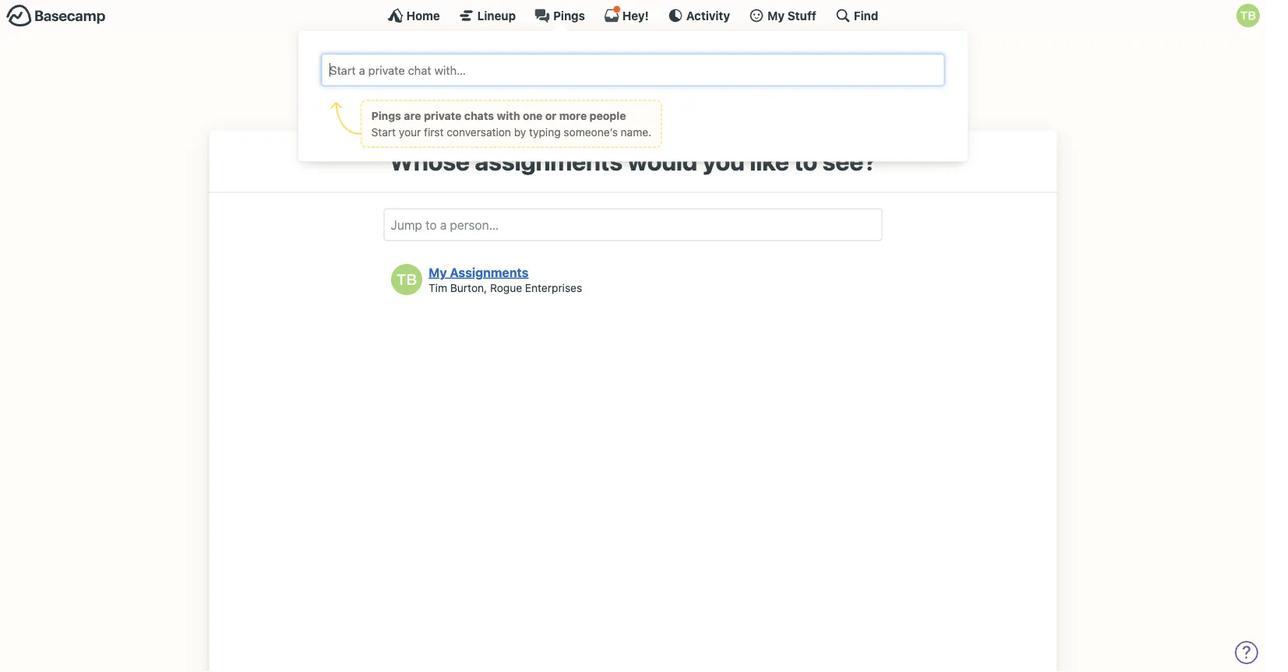 Task type: describe. For each thing, give the bounding box(es) containing it.
like
[[750, 147, 789, 176]]

tim burton, rogue enterprises image
[[391, 264, 423, 295]]

see?
[[823, 147, 877, 176]]

name.
[[621, 126, 652, 139]]

to-
[[579, 95, 598, 110]]

rogue
[[490, 281, 522, 294]]

find button
[[836, 8, 879, 23]]

0 vertical spatial activity
[[480, 57, 521, 71]]

typing
[[529, 126, 561, 139]]

assignments
[[450, 265, 529, 280]]

dates
[[852, 95, 883, 110]]

lineup link
[[459, 8, 516, 23]]

main element
[[0, 0, 1267, 162]]

enterprises
[[525, 281, 582, 294]]

1 vertical spatial activity
[[472, 95, 513, 110]]

the
[[424, 57, 442, 71]]

start
[[371, 126, 396, 139]]

someone's activity
[[407, 95, 513, 110]]

first
[[424, 126, 444, 139]]

by
[[514, 126, 526, 139]]

someone's for someone's activity
[[407, 95, 469, 110]]

your
[[399, 126, 421, 139]]

activity link
[[668, 8, 730, 23]]

with
[[497, 109, 520, 122]]

&
[[661, 95, 669, 110]]

stuff
[[788, 9, 817, 22]]

burton,
[[450, 281, 487, 294]]

reports image
[[763, 53, 785, 75]]

activity report image
[[379, 53, 401, 75]]

my for assignments
[[429, 265, 447, 280]]

overdue to-dos link
[[756, 47, 895, 81]]

would
[[628, 147, 698, 176]]

assignment image
[[551, 53, 573, 75]]

hey! button
[[604, 5, 649, 23]]

chats
[[465, 109, 494, 122]]

conversation
[[447, 126, 511, 139]]

activity
[[687, 9, 730, 22]]

someone's
[[564, 126, 618, 139]]

find
[[854, 9, 879, 22]]



Task type: vqa. For each thing, say whether or not it's contained in the screenshot.
for inside the MARKETING CAMPAIGN AMAZING TEMPLATE FOR MARKETING CAMPAIGNS!
no



Task type: locate. For each thing, give the bounding box(es) containing it.
someone's
[[579, 57, 641, 71], [407, 95, 469, 110]]

activity
[[480, 57, 521, 71], [472, 95, 513, 110]]

whose assignments would you like to see?
[[390, 147, 877, 176]]

0 horizontal spatial dos
[[598, 95, 619, 110]]

assignments up &
[[644, 57, 715, 71]]

home
[[407, 9, 440, 22]]

latest
[[445, 57, 477, 71]]

1 vertical spatial dos
[[598, 95, 619, 110]]

0 horizontal spatial pings
[[371, 109, 401, 122]]

1 horizontal spatial assignments
[[644, 57, 715, 71]]

my assignments tim burton,        rogue enterprises
[[429, 265, 582, 294]]

someone's up to-
[[579, 57, 641, 71]]

1 horizontal spatial dos
[[859, 57, 880, 71]]

schedule image
[[763, 91, 785, 113]]

0 horizontal spatial my
[[429, 265, 447, 280]]

0 horizontal spatial someone's
[[407, 95, 469, 110]]

someone's assignments
[[579, 57, 715, 71]]

dos left the added
[[598, 95, 619, 110]]

to-
[[842, 57, 859, 71]]

added
[[622, 95, 658, 110]]

tim burton image
[[1237, 4, 1261, 27]]

0 horizontal spatial assignments
[[475, 147, 623, 176]]

tim
[[429, 281, 447, 294]]

activity up conversation
[[472, 95, 513, 110]]

assignments for whose
[[475, 147, 623, 176]]

pings inside pings are private chats with one or more people start your first conversation by typing someone's name.
[[371, 109, 401, 122]]

my for stuff
[[768, 9, 785, 22]]

assignments down typing
[[475, 147, 623, 176]]

Start a private chat with… text field
[[328, 60, 939, 80]]

my up 'tim'
[[429, 265, 447, 280]]

someone's activity link
[[372, 85, 532, 119]]

my stuff
[[768, 9, 817, 22]]

0 vertical spatial dos
[[859, 57, 880, 71]]

my inside popup button
[[768, 9, 785, 22]]

my left stuff
[[768, 9, 785, 22]]

todo image
[[551, 91, 573, 113]]

pings
[[554, 9, 585, 22], [371, 109, 401, 122]]

activity right latest
[[480, 57, 521, 71]]

1 vertical spatial my
[[429, 265, 447, 280]]

assignments inside someone's assignments link
[[644, 57, 715, 71]]

someone's assignments link
[[543, 47, 745, 81]]

1 vertical spatial assignments
[[475, 147, 623, 176]]

are
[[404, 109, 421, 122]]

upcoming dates link
[[756, 85, 895, 119]]

assignments for someone's
[[644, 57, 715, 71]]

my
[[768, 9, 785, 22], [429, 265, 447, 280]]

all
[[407, 57, 421, 71]]

0 vertical spatial my
[[768, 9, 785, 22]]

someone's up the first
[[407, 95, 469, 110]]

or
[[546, 109, 557, 122]]

whose
[[390, 147, 470, 176]]

to-dos added & completed link
[[543, 85, 745, 119]]

pings button
[[535, 8, 585, 23]]

1 horizontal spatial someone's
[[579, 57, 641, 71]]

more
[[560, 109, 587, 122]]

upcoming dates
[[791, 95, 883, 110]]

pings for pings
[[554, 9, 585, 22]]

to
[[795, 147, 818, 176]]

person report image
[[379, 91, 401, 113]]

assignments
[[644, 57, 715, 71], [475, 147, 623, 176]]

pings are private chats with one or more people start your first conversation by typing someone's name.
[[371, 109, 652, 139]]

hey!
[[623, 9, 649, 22]]

1 horizontal spatial pings
[[554, 9, 585, 22]]

all the latest activity
[[407, 57, 521, 71]]

people
[[590, 109, 626, 122]]

someone's for someone's assignments
[[579, 57, 641, 71]]

upcoming
[[791, 95, 849, 110]]

dos up 'dates'
[[859, 57, 880, 71]]

pings up start
[[371, 109, 401, 122]]

overdue
[[791, 57, 839, 71]]

0 vertical spatial pings
[[554, 9, 585, 22]]

private
[[424, 109, 462, 122]]

you
[[703, 147, 745, 176]]

dos
[[859, 57, 880, 71], [598, 95, 619, 110]]

switch accounts image
[[6, 4, 106, 28]]

overdue to-dos
[[791, 57, 880, 71]]

home link
[[388, 8, 440, 23]]

pings for pings are private chats with one or more people start your first conversation by typing someone's name.
[[371, 109, 401, 122]]

dos inside 'link'
[[859, 57, 880, 71]]

1 vertical spatial someone's
[[407, 95, 469, 110]]

0 vertical spatial someone's
[[579, 57, 641, 71]]

Jump to a person… text field
[[384, 208, 883, 241]]

1 horizontal spatial my
[[768, 9, 785, 22]]

lineup
[[478, 9, 516, 22]]

1 vertical spatial pings
[[371, 109, 401, 122]]

completed
[[673, 95, 733, 110]]

0 vertical spatial assignments
[[644, 57, 715, 71]]

one
[[523, 109, 543, 122]]

my inside 'my assignments tim burton,        rogue enterprises'
[[429, 265, 447, 280]]

all the latest activity link
[[372, 47, 532, 81]]

pings up assignment icon
[[554, 9, 585, 22]]

pings inside pings dropdown button
[[554, 9, 585, 22]]

to-dos added & completed
[[579, 95, 733, 110]]

my stuff button
[[749, 8, 817, 23]]



